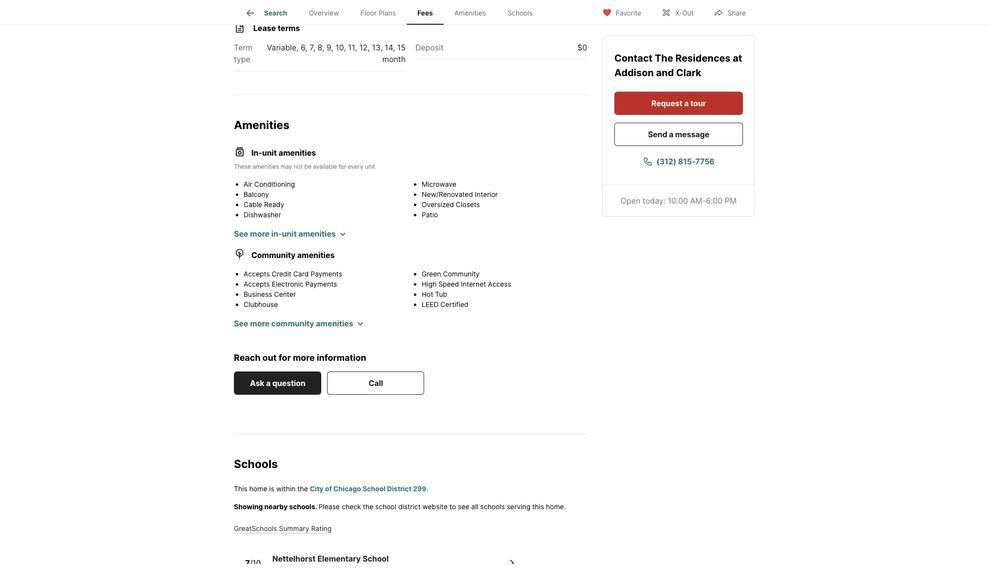 Task type: locate. For each thing, give the bounding box(es) containing it.
speed
[[439, 280, 459, 288]]

showing
[[234, 503, 263, 511]]

schools.
[[289, 503, 317, 511]]

schools inside "tab"
[[508, 9, 533, 17]]

nettelhorst elementary school
[[272, 555, 389, 564]]

nettelhorst
[[272, 555, 316, 564]]

available
[[313, 163, 337, 170]]

schools
[[508, 9, 533, 17], [234, 458, 278, 471]]

dishwasher
[[244, 211, 281, 219]]

amenities tab
[[444, 1, 497, 25]]

1 vertical spatial see
[[234, 319, 248, 329]]

term type
[[234, 43, 253, 64]]

card
[[293, 270, 309, 278]]

15
[[398, 43, 406, 53]]

community up internet
[[443, 270, 480, 278]]

a right ask
[[266, 378, 271, 388]]

amenities up 'in-' at the left top of the page
[[234, 119, 290, 132]]

1 see from the top
[[234, 229, 248, 239]]

amenities right fees tab
[[455, 9, 486, 17]]

more for community
[[250, 319, 270, 329]]

lease terms
[[253, 23, 300, 33]]

8,
[[318, 43, 324, 53]]

variable,
[[267, 43, 299, 53]]

month
[[382, 55, 406, 64]]

community inside green community high speed internet access hot tub leed certified
[[443, 270, 480, 278]]

amenities up the card
[[297, 251, 335, 260]]

the left city
[[298, 485, 308, 493]]

amenities inside dropdown button
[[316, 319, 353, 329]]

0 horizontal spatial for
[[279, 353, 291, 363]]

2 see from the top
[[234, 319, 248, 329]]

for right out
[[279, 353, 291, 363]]

more
[[250, 229, 270, 239], [250, 319, 270, 329], [293, 353, 315, 363]]

815-
[[678, 157, 696, 167]]

see down clubhouse
[[234, 319, 248, 329]]

1 vertical spatial accepts
[[244, 280, 270, 288]]

more inside dropdown button
[[250, 319, 270, 329]]

payments right the card
[[311, 270, 342, 278]]

send a message
[[648, 130, 710, 139]]

hot
[[422, 290, 433, 299]]

unit up community amenities
[[282, 229, 297, 239]]

balcony
[[244, 190, 269, 199]]

1 vertical spatial unit
[[365, 163, 375, 170]]

see inside dropdown button
[[234, 319, 248, 329]]

0 horizontal spatial the
[[298, 485, 308, 493]]

10,
[[336, 43, 346, 53]]

information
[[317, 353, 366, 363]]

0 vertical spatial accepts
[[244, 270, 270, 278]]

addison
[[615, 67, 654, 79]]

1 horizontal spatial schools
[[508, 9, 533, 17]]

school right elementary
[[363, 555, 389, 564]]

share button
[[706, 2, 755, 22]]

amenities up community amenities
[[299, 229, 336, 239]]

more inside dropdown button
[[250, 229, 270, 239]]

x-out
[[676, 8, 694, 17]]

0 vertical spatial payments
[[311, 270, 342, 278]]

ready
[[264, 201, 284, 209]]

1 vertical spatial the
[[363, 503, 374, 511]]

serving
[[507, 503, 531, 511]]

0 vertical spatial schools
[[508, 9, 533, 17]]

2 vertical spatial a
[[266, 378, 271, 388]]

0 vertical spatial see
[[234, 229, 248, 239]]

green community high speed internet access hot tub leed certified
[[422, 270, 511, 309]]

see inside dropdown button
[[234, 229, 248, 239]]

green
[[422, 270, 441, 278]]

nearby
[[265, 503, 288, 511]]

elementary
[[318, 555, 361, 564]]

a right "send"
[[669, 130, 674, 139]]

1 vertical spatial payments
[[306, 280, 337, 288]]

0 vertical spatial more
[[250, 229, 270, 239]]

certified
[[441, 301, 469, 309]]

website
[[423, 503, 448, 511]]

1 horizontal spatial the
[[363, 503, 374, 511]]

high
[[422, 280, 437, 288]]

a inside request a tour button
[[685, 99, 689, 108]]

variable,  6, 7, 8, 9, 10, 11, 12, 13, 14, 15 month
[[267, 43, 406, 64]]

1 horizontal spatial a
[[669, 130, 674, 139]]

more left in-
[[250, 229, 270, 239]]

amenities up information
[[316, 319, 353, 329]]

send
[[648, 130, 668, 139]]

a inside ask a question "button"
[[266, 378, 271, 388]]

0 vertical spatial the
[[298, 485, 308, 493]]

see for see more in-unit amenities
[[234, 229, 248, 239]]

a inside the send a message button
[[669, 130, 674, 139]]

deposit
[[416, 43, 444, 53]]

favorite
[[616, 8, 642, 17]]

$0
[[578, 43, 587, 53]]

(312) 815-7756 button
[[615, 150, 743, 173]]

rating
[[311, 525, 332, 533]]

in-
[[252, 148, 262, 158]]

a for send
[[669, 130, 674, 139]]

0 vertical spatial unit
[[262, 148, 277, 158]]

search
[[264, 9, 287, 17]]

1 horizontal spatial amenities
[[455, 9, 486, 17]]

plans
[[379, 9, 396, 17]]

1 vertical spatial schools
[[234, 458, 278, 471]]

1 vertical spatial a
[[669, 130, 674, 139]]

unit right every
[[365, 163, 375, 170]]

out
[[682, 8, 694, 17]]

payments down the card
[[306, 280, 337, 288]]

tab list
[[234, 0, 552, 25]]

terms
[[278, 23, 300, 33]]

0 horizontal spatial community
[[252, 251, 296, 260]]

a
[[685, 99, 689, 108], [669, 130, 674, 139], [266, 378, 271, 388]]

greatschools summary rating
[[234, 525, 332, 533]]

0 vertical spatial for
[[339, 163, 346, 170]]

2 horizontal spatial a
[[685, 99, 689, 108]]

0 horizontal spatial a
[[266, 378, 271, 388]]

2 vertical spatial unit
[[282, 229, 297, 239]]

elevator
[[244, 221, 270, 229]]

more down clubhouse
[[250, 319, 270, 329]]

credit
[[272, 270, 292, 278]]

1 horizontal spatial unit
[[282, 229, 297, 239]]

school up school
[[363, 485, 386, 493]]

1 vertical spatial school
[[363, 555, 389, 564]]

interior
[[475, 190, 498, 199]]

for left every
[[339, 163, 346, 170]]

conference
[[244, 311, 281, 319]]

more up question
[[293, 353, 315, 363]]

11,
[[348, 43, 357, 53]]

a left tour
[[685, 99, 689, 108]]

unit up conditioning
[[262, 148, 277, 158]]

2 school from the top
[[363, 555, 389, 564]]

see more in-unit amenities button
[[234, 228, 346, 240]]

0 horizontal spatial unit
[[262, 148, 277, 158]]

reach
[[234, 353, 261, 363]]

within
[[276, 485, 296, 493]]

internet
[[461, 280, 486, 288]]

floor
[[361, 9, 377, 17]]

pm
[[725, 196, 737, 206]]

to
[[450, 503, 456, 511]]

send a message button
[[615, 123, 743, 146]]

2 vertical spatial more
[[293, 353, 315, 363]]

x-
[[676, 8, 682, 17]]

x-out button
[[654, 2, 702, 22]]

a for request
[[685, 99, 689, 108]]

out
[[263, 353, 277, 363]]

1 vertical spatial amenities
[[234, 119, 290, 132]]

share
[[728, 8, 746, 17]]

(312) 815-7756
[[657, 157, 715, 167]]

0 vertical spatial amenities
[[455, 9, 486, 17]]

see down dishwasher
[[234, 229, 248, 239]]

this
[[533, 503, 544, 511]]

clubhouse
[[244, 301, 278, 309]]

school
[[363, 485, 386, 493], [363, 555, 389, 564]]

the right check
[[363, 503, 374, 511]]

1 horizontal spatial community
[[443, 270, 480, 278]]

these amenities may not be available for every unit
[[234, 163, 375, 170]]

community up credit
[[252, 251, 296, 260]]

1 vertical spatial community
[[443, 270, 480, 278]]

0 vertical spatial a
[[685, 99, 689, 108]]

0 horizontal spatial amenities
[[234, 119, 290, 132]]

in-unit amenities
[[252, 148, 316, 158]]

a for ask
[[266, 378, 271, 388]]

1 vertical spatial more
[[250, 319, 270, 329]]

0 vertical spatial school
[[363, 485, 386, 493]]



Task type: vqa. For each thing, say whether or not it's contained in the screenshot.
fourth ▾ from right
no



Task type: describe. For each thing, give the bounding box(es) containing it.
overview tab
[[298, 1, 350, 25]]

closets
[[456, 201, 480, 209]]

cable
[[244, 201, 262, 209]]

1 vertical spatial for
[[279, 353, 291, 363]]

school inside "button"
[[363, 555, 389, 564]]

type
[[234, 55, 250, 64]]

new/renovated
[[422, 190, 473, 199]]

today:
[[643, 196, 666, 206]]

air conditioning balcony cable ready dishwasher elevator
[[244, 180, 295, 229]]

patio
[[422, 211, 438, 219]]

be
[[305, 163, 312, 170]]

13,
[[372, 43, 383, 53]]

7756
[[696, 157, 715, 167]]

nettelhorst elementary school button
[[237, 546, 525, 565]]

call button
[[327, 372, 425, 395]]

tour
[[691, 99, 706, 108]]

the residences at addison and clark
[[615, 52, 743, 79]]

in-
[[271, 229, 282, 239]]

(312) 815-7756 link
[[615, 150, 743, 173]]

business
[[244, 290, 272, 299]]

greatschools summary rating link
[[234, 525, 332, 533]]

community amenities
[[252, 251, 335, 260]]

more for in-
[[250, 229, 270, 239]]

district
[[387, 485, 412, 493]]

open today: 10:00 am-6:00 pm
[[621, 196, 737, 206]]

fees
[[418, 9, 433, 17]]

0 vertical spatial community
[[252, 251, 296, 260]]

299
[[413, 485, 427, 493]]

1 horizontal spatial for
[[339, 163, 346, 170]]

schools
[[480, 503, 505, 511]]

access
[[488, 280, 511, 288]]

and
[[656, 67, 674, 79]]

1 accepts from the top
[[244, 270, 270, 278]]

microwave new/renovated interior oversized closets patio
[[422, 180, 498, 219]]

clark
[[676, 67, 702, 79]]

ask a question button
[[234, 372, 322, 395]]

6:00
[[706, 196, 723, 206]]

request a tour button
[[615, 92, 743, 115]]

amenities down 'in-' at the left top of the page
[[253, 163, 279, 170]]

community
[[271, 319, 314, 329]]

amenities up not
[[279, 148, 316, 158]]

air
[[244, 180, 253, 188]]

1 school from the top
[[363, 485, 386, 493]]

see
[[458, 503, 470, 511]]

6,
[[301, 43, 308, 53]]

fees tab
[[407, 1, 444, 25]]

district
[[398, 503, 421, 511]]

microwave
[[422, 180, 457, 188]]

10:00
[[668, 196, 688, 206]]

tub
[[435, 290, 447, 299]]

see more in-unit amenities
[[234, 229, 336, 239]]

city of chicago school district 299 link
[[310, 485, 427, 493]]

room
[[283, 311, 301, 319]]

unit inside dropdown button
[[282, 229, 297, 239]]

floor plans
[[361, 9, 396, 17]]

school
[[375, 503, 397, 511]]

lease
[[253, 23, 276, 33]]

reach out for more information
[[234, 353, 366, 363]]

see more community amenities button
[[234, 318, 363, 330]]

12,
[[359, 43, 370, 53]]

7,
[[310, 43, 315, 53]]

.
[[427, 485, 428, 493]]

call
[[369, 378, 383, 388]]

amenities inside tab
[[455, 9, 486, 17]]

please
[[319, 503, 340, 511]]

is
[[269, 485, 275, 493]]

every
[[348, 163, 363, 170]]

9,
[[327, 43, 333, 53]]

(312)
[[657, 157, 677, 167]]

2 horizontal spatial unit
[[365, 163, 375, 170]]

home
[[249, 485, 267, 493]]

chicago
[[334, 485, 361, 493]]

this home is within the city of chicago school district 299 .
[[234, 485, 428, 493]]

schools tab
[[497, 1, 544, 25]]

call link
[[327, 372, 425, 395]]

the
[[655, 52, 673, 64]]

2 accepts from the top
[[244, 280, 270, 288]]

floor plans tab
[[350, 1, 407, 25]]

all
[[471, 503, 479, 511]]

request
[[652, 99, 683, 108]]

amenities inside dropdown button
[[299, 229, 336, 239]]

search link
[[245, 7, 287, 19]]

accepts credit card payments accepts electronic payments business center clubhouse conference room
[[244, 270, 342, 319]]

of
[[325, 485, 332, 493]]

these
[[234, 163, 251, 170]]

at
[[733, 52, 743, 64]]

request a tour
[[652, 99, 706, 108]]

0 horizontal spatial schools
[[234, 458, 278, 471]]

tab list containing search
[[234, 0, 552, 25]]

ask
[[250, 378, 264, 388]]

see for see more community amenities
[[234, 319, 248, 329]]

showing nearby schools. please check the school district website to see all schools serving this home.
[[234, 503, 566, 511]]

question
[[272, 378, 306, 388]]



